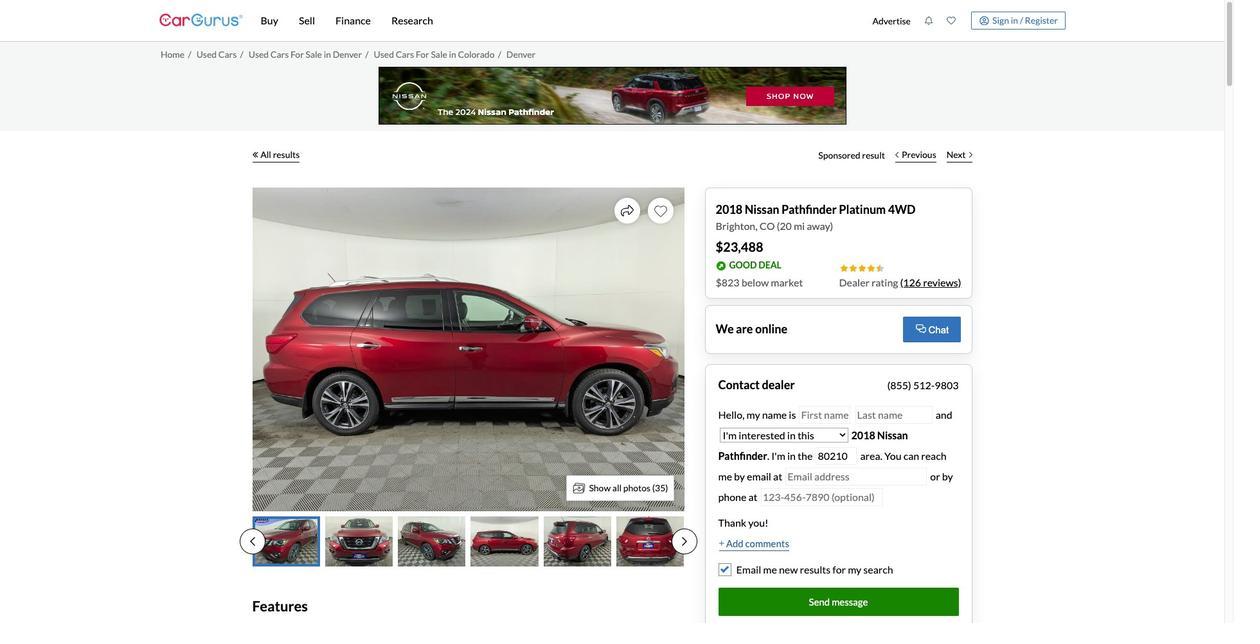 Task type: describe. For each thing, give the bounding box(es) containing it.
brighton,
[[716, 220, 758, 232]]

/ right used cars link
[[240, 49, 243, 60]]

market
[[771, 276, 803, 288]]

send message
[[809, 596, 868, 608]]

features
[[252, 598, 308, 615]]

3 used from the left
[[374, 49, 394, 60]]

home link
[[161, 49, 185, 60]]

advertisement region
[[378, 67, 846, 124]]

thank
[[718, 516, 746, 529]]

away)
[[807, 220, 833, 232]]

send
[[809, 596, 830, 608]]

next
[[947, 149, 966, 160]]

show all photos (35)
[[589, 483, 668, 494]]

0 vertical spatial my
[[747, 408, 760, 421]]

pathfinder for 2018 nissan pathfinder
[[718, 450, 767, 462]]

by inside or by phone at
[[942, 470, 953, 482]]

sign in / register
[[992, 15, 1058, 26]]

used cars link
[[196, 49, 237, 60]]

all results link
[[252, 141, 300, 169]]

the
[[798, 450, 813, 462]]

finance button
[[325, 0, 381, 41]]

at inside or by phone at
[[748, 491, 758, 503]]

research
[[391, 14, 433, 26]]

good deal
[[729, 260, 781, 271]]

cargurus logo homepage link image
[[159, 2, 243, 39]]

sponsored
[[818, 150, 860, 161]]

advertise
[[872, 15, 911, 26]]

view vehicle photo 6 image
[[616, 516, 684, 567]]

co
[[760, 220, 775, 232]]

new
[[779, 564, 798, 576]]

thank you!
[[718, 516, 768, 529]]

register
[[1025, 15, 1058, 26]]

dealer
[[762, 378, 795, 392]]

previous
[[902, 149, 936, 160]]

deal
[[759, 260, 781, 271]]

2018 nissan pathfinder
[[718, 429, 908, 462]]

add
[[726, 538, 743, 549]]

or
[[930, 470, 940, 482]]

First name field
[[799, 406, 851, 424]]

1 vertical spatial results
[[800, 564, 831, 576]]

menu containing sign in / register
[[866, 3, 1065, 39]]

(855)
[[887, 379, 911, 391]]

message
[[832, 596, 868, 608]]

chevron left image
[[895, 151, 899, 158]]

chat image
[[916, 324, 926, 333]]

used cars for sale in colorado link
[[374, 49, 495, 60]]

are
[[736, 322, 753, 336]]

reviews)
[[923, 276, 961, 288]]

we are online
[[716, 322, 787, 336]]

next page image
[[682, 537, 687, 547]]

.
[[767, 450, 769, 462]]

you!
[[748, 516, 768, 529]]

plus image
[[719, 540, 724, 547]]

colorado
[[458, 49, 495, 60]]

can
[[904, 450, 919, 462]]

Zip code field
[[816, 447, 857, 465]]

next link
[[941, 141, 977, 169]]

chevron double left image
[[252, 151, 258, 158]]

2 sale from the left
[[431, 49, 447, 60]]

buy button
[[250, 0, 289, 41]]

/ right colorado
[[498, 49, 501, 60]]

1 sale from the left
[[306, 49, 322, 60]]

area.
[[860, 450, 882, 462]]

comments
[[745, 538, 789, 549]]

add comments
[[726, 538, 789, 549]]

sponsored result
[[818, 150, 885, 161]]

2018 nissan pathfinder platinum 4wd brighton, co (20 mi away)
[[716, 202, 916, 232]]

all
[[612, 483, 622, 494]]

4wd
[[888, 202, 916, 216]]

(126 reviews) button
[[900, 275, 961, 290]]

hello,
[[718, 408, 745, 421]]

rating
[[872, 276, 898, 288]]

email me new results for my search
[[736, 564, 893, 576]]

. i'm in the
[[767, 450, 815, 462]]

contact
[[718, 378, 760, 392]]

sign
[[992, 15, 1009, 26]]

1 denver from the left
[[333, 49, 362, 60]]

chat
[[928, 324, 949, 335]]

9803
[[935, 379, 959, 391]]

is
[[789, 408, 796, 421]]

cargurus logo homepage link link
[[159, 2, 243, 39]]

Phone (optional) telephone field
[[761, 488, 883, 506]]

in down the sell popup button
[[324, 49, 331, 60]]

/ right home link
[[188, 49, 191, 60]]

Last name field
[[855, 406, 932, 424]]

all
[[260, 149, 271, 160]]



Task type: vqa. For each thing, say whether or not it's contained in the screenshot.
Research dropdown button
yes



Task type: locate. For each thing, give the bounding box(es) containing it.
$823
[[716, 276, 740, 288]]

0 horizontal spatial pathfinder
[[718, 450, 767, 462]]

nissan up co
[[745, 202, 779, 216]]

1 vertical spatial 2018
[[851, 429, 875, 441]]

1 horizontal spatial by
[[942, 470, 953, 482]]

$823 below market
[[716, 276, 803, 288]]

you
[[884, 450, 902, 462]]

at right phone
[[748, 491, 758, 503]]

all results
[[260, 149, 300, 160]]

1 horizontal spatial at
[[773, 470, 782, 482]]

2 for from the left
[[416, 49, 429, 60]]

2 denver from the left
[[506, 49, 536, 60]]

my right for
[[848, 564, 861, 576]]

nissan inside "2018 nissan pathfinder"
[[877, 429, 908, 441]]

sell button
[[289, 0, 325, 41]]

used down research popup button
[[374, 49, 394, 60]]

2 cars from the left
[[270, 49, 289, 60]]

send message button
[[718, 588, 959, 616]]

nissan for 2018 nissan pathfinder platinum 4wd brighton, co (20 mi away)
[[745, 202, 779, 216]]

home / used cars / used cars for sale in denver / used cars for sale in colorado / denver
[[161, 49, 536, 60]]

$23,488
[[716, 239, 763, 254]]

1 vertical spatial at
[[748, 491, 758, 503]]

1 horizontal spatial 2018
[[851, 429, 875, 441]]

0 horizontal spatial for
[[290, 49, 304, 60]]

1 vertical spatial nissan
[[877, 429, 908, 441]]

for down the sell popup button
[[290, 49, 304, 60]]

2018 inside "2018 nissan pathfinder"
[[851, 429, 875, 441]]

reach
[[921, 450, 947, 462]]

at right email
[[773, 470, 782, 482]]

add comments button
[[718, 536, 790, 552]]

used
[[196, 49, 217, 60], [249, 49, 269, 60], [374, 49, 394, 60]]

used cars for sale in denver link
[[249, 49, 362, 60]]

photos
[[623, 483, 651, 494]]

1 for from the left
[[290, 49, 304, 60]]

sign in / register menu item
[[962, 12, 1065, 30]]

nissan
[[745, 202, 779, 216], [877, 429, 908, 441]]

results left for
[[800, 564, 831, 576]]

menu
[[866, 3, 1065, 39]]

or by phone at
[[718, 470, 953, 503]]

nissan for 2018 nissan pathfinder
[[877, 429, 908, 441]]

tab list
[[239, 516, 697, 567]]

0 horizontal spatial by
[[734, 470, 745, 482]]

my left name in the bottom right of the page
[[747, 408, 760, 421]]

in right sign
[[1011, 15, 1018, 26]]

/
[[1020, 15, 1023, 26], [188, 49, 191, 60], [240, 49, 243, 60], [365, 49, 369, 60], [498, 49, 501, 60]]

0 vertical spatial results
[[273, 149, 300, 160]]

cars down cargurus logo homepage link
[[218, 49, 237, 60]]

below
[[742, 276, 769, 288]]

0 vertical spatial pathfinder
[[782, 202, 837, 216]]

show
[[589, 483, 611, 494]]

2 horizontal spatial used
[[374, 49, 394, 60]]

menu bar containing buy
[[243, 0, 866, 41]]

nissan down last name "field"
[[877, 429, 908, 441]]

results right all
[[273, 149, 300, 160]]

share image
[[621, 204, 633, 217]]

2018 for 2018 nissan pathfinder
[[851, 429, 875, 441]]

contact dealer
[[718, 378, 795, 392]]

1 horizontal spatial denver
[[506, 49, 536, 60]]

email
[[747, 470, 771, 482]]

pathfinder
[[782, 202, 837, 216], [718, 450, 767, 462]]

me inside the area. you can reach me by email at
[[718, 470, 732, 482]]

512-
[[913, 379, 935, 391]]

0 horizontal spatial my
[[747, 408, 760, 421]]

Email address email field
[[786, 468, 927, 486]]

view vehicle photo 1 image
[[252, 516, 320, 567]]

for down research popup button
[[416, 49, 429, 60]]

0 horizontal spatial at
[[748, 491, 758, 503]]

prev page image
[[250, 537, 255, 547]]

user icon image
[[979, 16, 989, 25]]

2 used from the left
[[249, 49, 269, 60]]

cars
[[218, 49, 237, 60], [270, 49, 289, 60], [396, 49, 414, 60]]

1 vertical spatial my
[[848, 564, 861, 576]]

finance
[[336, 14, 371, 26]]

0 horizontal spatial denver
[[333, 49, 362, 60]]

nissan inside the 2018 nissan pathfinder platinum 4wd brighton, co (20 mi away)
[[745, 202, 779, 216]]

dealer
[[839, 276, 870, 288]]

0 vertical spatial nissan
[[745, 202, 779, 216]]

1 horizontal spatial cars
[[270, 49, 289, 60]]

chat button
[[903, 317, 961, 342]]

1 horizontal spatial me
[[763, 564, 777, 576]]

view vehicle photo 2 image
[[325, 516, 393, 567]]

denver right colorado
[[506, 49, 536, 60]]

vehicle full photo image
[[252, 187, 684, 511]]

1 used from the left
[[196, 49, 217, 60]]

0 horizontal spatial me
[[718, 470, 732, 482]]

2 horizontal spatial cars
[[396, 49, 414, 60]]

previous link
[[890, 141, 941, 169]]

saved cars image
[[947, 16, 956, 25]]

1 cars from the left
[[218, 49, 237, 60]]

at
[[773, 470, 782, 482], [748, 491, 758, 503]]

2018 inside the 2018 nissan pathfinder platinum 4wd brighton, co (20 mi away)
[[716, 202, 743, 216]]

at inside the area. you can reach me by email at
[[773, 470, 782, 482]]

for
[[833, 564, 846, 576]]

2018 up area.
[[851, 429, 875, 441]]

open notifications image
[[924, 16, 933, 25]]

0 horizontal spatial 2018
[[716, 202, 743, 216]]

result
[[862, 150, 885, 161]]

research button
[[381, 0, 443, 41]]

0 vertical spatial at
[[773, 470, 782, 482]]

/ left register
[[1020, 15, 1023, 26]]

(126
[[900, 276, 921, 288]]

cars down research popup button
[[396, 49, 414, 60]]

(35)
[[652, 483, 668, 494]]

me
[[718, 470, 732, 482], [763, 564, 777, 576]]

1 vertical spatial me
[[763, 564, 777, 576]]

by
[[734, 470, 745, 482], [942, 470, 953, 482]]

1 by from the left
[[734, 470, 745, 482]]

used right home
[[196, 49, 217, 60]]

cars down the buy dropdown button
[[270, 49, 289, 60]]

2018 for 2018 nissan pathfinder platinum 4wd brighton, co (20 mi away)
[[716, 202, 743, 216]]

email
[[736, 564, 761, 576]]

phone
[[718, 491, 747, 503]]

in right i'm on the right
[[787, 450, 796, 462]]

view vehicle photo 4 image
[[471, 516, 539, 567]]

sale left colorado
[[431, 49, 447, 60]]

dealer rating (126 reviews)
[[839, 276, 961, 288]]

by right or
[[942, 470, 953, 482]]

mi
[[794, 220, 805, 232]]

0 horizontal spatial used
[[196, 49, 217, 60]]

pathfinder inside the 2018 nissan pathfinder platinum 4wd brighton, co (20 mi away)
[[782, 202, 837, 216]]

pathfinder up mi
[[782, 202, 837, 216]]

my
[[747, 408, 760, 421], [848, 564, 861, 576]]

platinum
[[839, 202, 886, 216]]

good
[[729, 260, 757, 271]]

sale down the sell popup button
[[306, 49, 322, 60]]

1 horizontal spatial nissan
[[877, 429, 908, 441]]

3 cars from the left
[[396, 49, 414, 60]]

1 horizontal spatial for
[[416, 49, 429, 60]]

/ down finance dropdown button
[[365, 49, 369, 60]]

/ inside menu item
[[1020, 15, 1023, 26]]

pathfinder inside "2018 nissan pathfinder"
[[718, 450, 767, 462]]

we
[[716, 322, 734, 336]]

1 vertical spatial pathfinder
[[718, 450, 767, 462]]

me up phone
[[718, 470, 732, 482]]

search
[[863, 564, 893, 576]]

by left email
[[734, 470, 745, 482]]

1 horizontal spatial my
[[848, 564, 861, 576]]

me left new
[[763, 564, 777, 576]]

pathfinder for 2018 nissan pathfinder platinum 4wd brighton, co (20 mi away)
[[782, 202, 837, 216]]

view vehicle photo 5 image
[[544, 516, 611, 567]]

show all photos (35) link
[[567, 475, 674, 501]]

name
[[762, 408, 787, 421]]

in left colorado
[[449, 49, 456, 60]]

denver down finance dropdown button
[[333, 49, 362, 60]]

denver
[[333, 49, 362, 60], [506, 49, 536, 60]]

0 horizontal spatial results
[[273, 149, 300, 160]]

pathfinder up email
[[718, 450, 767, 462]]

0 horizontal spatial cars
[[218, 49, 237, 60]]

view vehicle photo 3 image
[[398, 516, 466, 567]]

1 horizontal spatial sale
[[431, 49, 447, 60]]

and
[[934, 408, 952, 421]]

area. you can reach me by email at
[[718, 450, 947, 482]]

home
[[161, 49, 185, 60]]

(20
[[777, 220, 792, 232]]

1 horizontal spatial pathfinder
[[782, 202, 837, 216]]

by inside the area. you can reach me by email at
[[734, 470, 745, 482]]

1 horizontal spatial used
[[249, 49, 269, 60]]

chevron right image
[[969, 151, 972, 158]]

menu bar
[[243, 0, 866, 41]]

(855) 512-9803
[[887, 379, 959, 391]]

advertise link
[[866, 3, 917, 39]]

1 horizontal spatial results
[[800, 564, 831, 576]]

0 horizontal spatial nissan
[[745, 202, 779, 216]]

0 vertical spatial 2018
[[716, 202, 743, 216]]

2018
[[716, 202, 743, 216], [851, 429, 875, 441]]

0 vertical spatial me
[[718, 470, 732, 482]]

2018 up brighton,
[[716, 202, 743, 216]]

i'm
[[771, 450, 785, 462]]

online
[[755, 322, 787, 336]]

for
[[290, 49, 304, 60], [416, 49, 429, 60]]

buy
[[261, 14, 278, 26]]

in inside menu item
[[1011, 15, 1018, 26]]

0 horizontal spatial sale
[[306, 49, 322, 60]]

used down the buy dropdown button
[[249, 49, 269, 60]]

2 by from the left
[[942, 470, 953, 482]]



